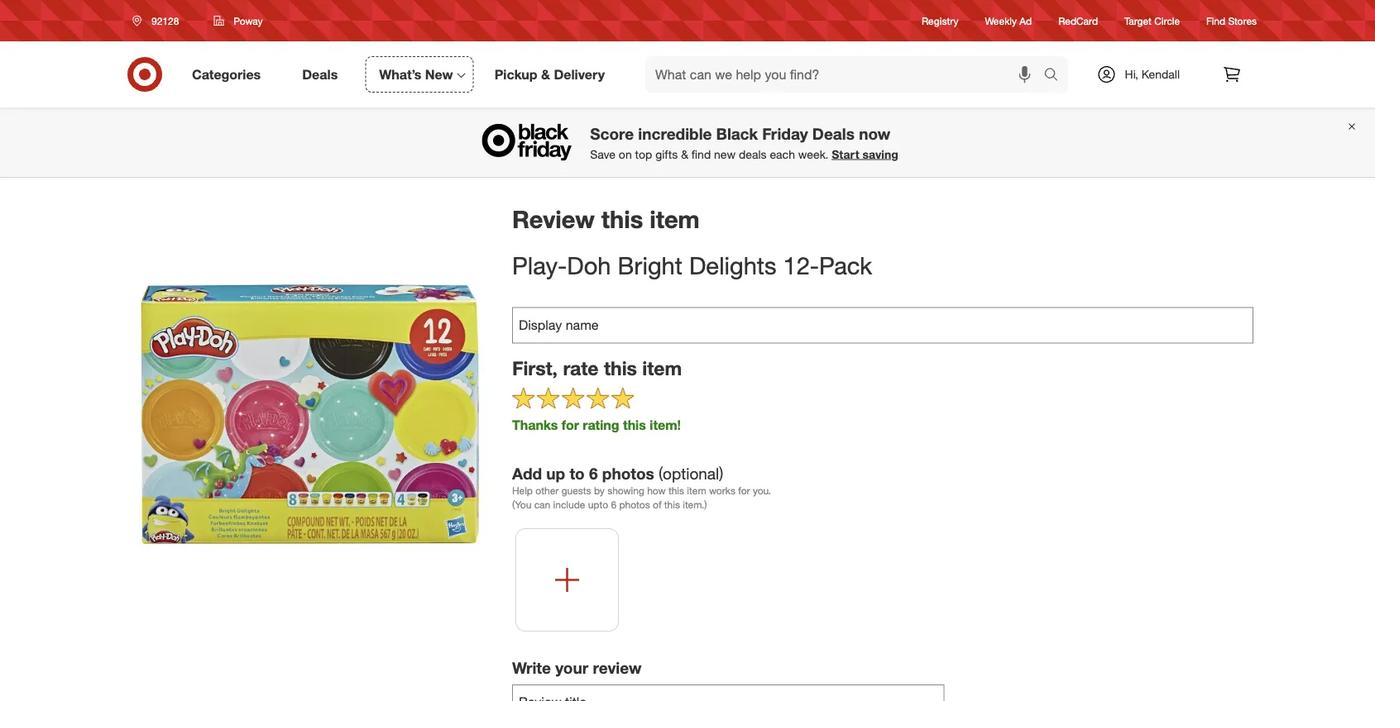 Task type: vqa. For each thing, say whether or not it's contained in the screenshot.
'Home'
no



Task type: locate. For each thing, give the bounding box(es) containing it.
item.)
[[683, 499, 707, 511]]

your
[[555, 659, 588, 678]]

start
[[832, 147, 860, 161]]

photos down showing
[[619, 499, 650, 511]]

include
[[553, 499, 585, 511]]

1 vertical spatial item
[[642, 357, 682, 380]]

you.
[[753, 485, 771, 497]]

1 horizontal spatial deals
[[813, 124, 855, 143]]

this left item!
[[623, 417, 646, 433]]

0 horizontal spatial &
[[541, 66, 550, 82]]

bright
[[618, 251, 683, 280]]

item inside add up to 6 photos (optional) help other guests by showing how this item works for you. (you can include upto 6 photos of this item.)
[[687, 485, 706, 497]]

on
[[619, 147, 632, 161]]

what's new link
[[365, 56, 474, 93]]

can
[[534, 499, 550, 511]]

thanks for rating this item!
[[512, 417, 681, 433]]

review this item
[[512, 204, 700, 234]]

item up "play-doh bright delights 12-pack" at the top of page
[[650, 204, 700, 234]]

(you
[[512, 499, 532, 511]]

saving
[[863, 147, 898, 161]]

0 vertical spatial photos
[[602, 464, 654, 483]]

target
[[1125, 14, 1152, 27]]

help
[[512, 485, 533, 497]]

registry
[[922, 14, 959, 27]]

redcard link
[[1059, 14, 1098, 28]]

target circle
[[1125, 14, 1180, 27]]

1 vertical spatial &
[[681, 147, 688, 161]]

0 horizontal spatial for
[[562, 417, 579, 433]]

&
[[541, 66, 550, 82], [681, 147, 688, 161]]

play-
[[512, 251, 567, 280]]

6 right upto
[[611, 499, 617, 511]]

gifts
[[656, 147, 678, 161]]

what's
[[379, 66, 422, 82]]

pickup & delivery link
[[481, 56, 626, 93]]

find
[[692, 147, 711, 161]]

deals
[[739, 147, 767, 161]]

score
[[590, 124, 634, 143]]

this right of at the left
[[664, 499, 680, 511]]

thanks
[[512, 417, 558, 433]]

find
[[1207, 14, 1226, 27]]

item up item.)
[[687, 485, 706, 497]]

None text field
[[512, 307, 1254, 344], [512, 685, 945, 702], [512, 307, 1254, 344], [512, 685, 945, 702]]

weekly ad
[[985, 14, 1032, 27]]

1 vertical spatial 6
[[611, 499, 617, 511]]

item up item!
[[642, 357, 682, 380]]

& inside pickup & delivery link
[[541, 66, 550, 82]]

1 vertical spatial photos
[[619, 499, 650, 511]]

this up bright
[[601, 204, 643, 234]]

write
[[512, 659, 551, 678]]

1 horizontal spatial &
[[681, 147, 688, 161]]

circle
[[1155, 14, 1180, 27]]

pickup & delivery
[[495, 66, 605, 82]]

item
[[650, 204, 700, 234], [642, 357, 682, 380], [687, 485, 706, 497]]

for
[[562, 417, 579, 433], [738, 485, 750, 497]]

kendall
[[1142, 67, 1180, 82]]

for left you.
[[738, 485, 750, 497]]

0 vertical spatial deals
[[302, 66, 338, 82]]

deals link
[[288, 56, 359, 93]]

delights
[[689, 251, 777, 280]]

stores
[[1228, 14, 1257, 27]]

0 vertical spatial item
[[650, 204, 700, 234]]

categories link
[[178, 56, 282, 93]]

deals inside score incredible black friday deals now save on top gifts & find new deals each week. start saving
[[813, 124, 855, 143]]

photos
[[602, 464, 654, 483], [619, 499, 650, 511]]

6
[[589, 464, 598, 483], [611, 499, 617, 511]]

photos up showing
[[602, 464, 654, 483]]

guests
[[562, 485, 591, 497]]

1 vertical spatial deals
[[813, 124, 855, 143]]

0 vertical spatial &
[[541, 66, 550, 82]]

black
[[716, 124, 758, 143]]

pack
[[819, 251, 872, 280]]

first, rate this item
[[512, 357, 682, 380]]

rate
[[563, 357, 599, 380]]

& left find
[[681, 147, 688, 161]]

to
[[570, 464, 585, 483]]

poway button
[[203, 6, 274, 36]]

0 horizontal spatial 6
[[589, 464, 598, 483]]

deals left what's
[[302, 66, 338, 82]]

6 right to
[[589, 464, 598, 483]]

deals
[[302, 66, 338, 82], [813, 124, 855, 143]]

up
[[546, 464, 565, 483]]

week.
[[798, 147, 829, 161]]

review
[[593, 659, 642, 678]]

find stores link
[[1207, 14, 1257, 28]]

& right pickup
[[541, 66, 550, 82]]

registry link
[[922, 14, 959, 28]]

this right rate
[[604, 357, 637, 380]]

rating
[[583, 417, 619, 433]]

2 vertical spatial item
[[687, 485, 706, 497]]

for left rating
[[562, 417, 579, 433]]

add
[[512, 464, 542, 483]]

this
[[601, 204, 643, 234], [604, 357, 637, 380], [623, 417, 646, 433], [669, 485, 684, 497], [664, 499, 680, 511]]

for inside add up to 6 photos (optional) help other guests by showing how this item works for you. (you can include upto 6 photos of this item.)
[[738, 485, 750, 497]]

1 vertical spatial for
[[738, 485, 750, 497]]

1 horizontal spatial for
[[738, 485, 750, 497]]

this right how
[[669, 485, 684, 497]]

friday
[[762, 124, 808, 143]]

weekly
[[985, 14, 1017, 27]]

deals up start
[[813, 124, 855, 143]]

categories
[[192, 66, 261, 82]]



Task type: describe. For each thing, give the bounding box(es) containing it.
first,
[[512, 357, 558, 380]]

what's new
[[379, 66, 453, 82]]

What can we help you find? suggestions appear below search field
[[646, 56, 1048, 93]]

hi,
[[1125, 67, 1139, 82]]

item!
[[650, 417, 681, 433]]

0 horizontal spatial deals
[[302, 66, 338, 82]]

by
[[594, 485, 605, 497]]

(optional)
[[659, 464, 724, 483]]

92128 button
[[122, 6, 196, 36]]

find stores
[[1207, 14, 1257, 27]]

target circle link
[[1125, 14, 1180, 28]]

add up to 6 photos (optional) help other guests by showing how this item works for you. (you can include upto 6 photos of this item.)
[[512, 464, 771, 511]]

score incredible black friday deals now save on top gifts & find new deals each week. start saving
[[590, 124, 898, 161]]

works
[[709, 485, 736, 497]]

0 vertical spatial 6
[[589, 464, 598, 483]]

each
[[770, 147, 795, 161]]

12-
[[783, 251, 819, 280]]

delivery
[[554, 66, 605, 82]]

how
[[647, 485, 666, 497]]

play-doh bright delights 12-pack
[[512, 251, 872, 280]]

search button
[[1037, 56, 1076, 96]]

redcard
[[1059, 14, 1098, 27]]

write your review
[[512, 659, 642, 678]]

upto
[[588, 499, 608, 511]]

new
[[714, 147, 736, 161]]

doh
[[567, 251, 611, 280]]

pickup
[[495, 66, 538, 82]]

showing
[[608, 485, 644, 497]]

new
[[425, 66, 453, 82]]

save
[[590, 147, 616, 161]]

incredible
[[638, 124, 712, 143]]

1 horizontal spatial 6
[[611, 499, 617, 511]]

review
[[512, 204, 595, 234]]

poway
[[234, 14, 263, 27]]

of
[[653, 499, 662, 511]]

& inside score incredible black friday deals now save on top gifts & find new deals each week. start saving
[[681, 147, 688, 161]]

hi, kendall
[[1125, 67, 1180, 82]]

search
[[1037, 68, 1076, 84]]

top
[[635, 147, 652, 161]]

weekly ad link
[[985, 14, 1032, 28]]

other
[[536, 485, 559, 497]]

0 vertical spatial for
[[562, 417, 579, 433]]

ad
[[1020, 14, 1032, 27]]

now
[[859, 124, 891, 143]]

92128
[[151, 14, 179, 27]]



